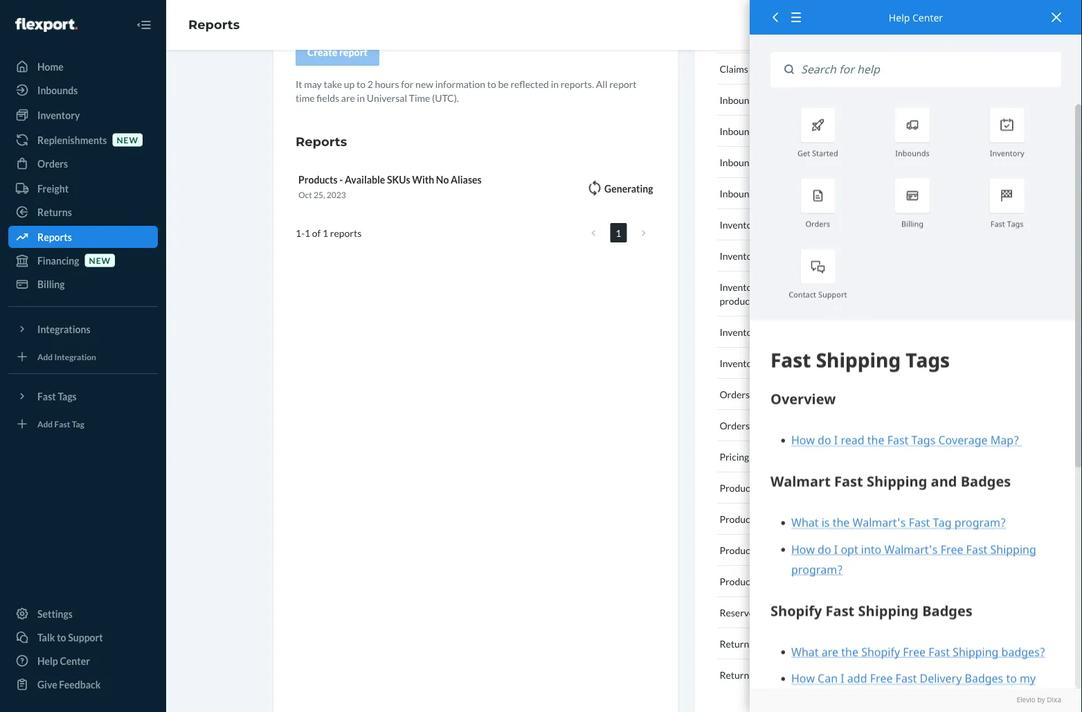 Task type: vqa. For each thing, say whether or not it's contained in the screenshot.
Logistics associated with Inbounds
no



Task type: locate. For each thing, give the bounding box(es) containing it.
0 horizontal spatial fast tags
[[37, 390, 77, 402]]

for inside button
[[826, 451, 838, 463]]

0 vertical spatial fefo
[[839, 250, 863, 262]]

elevio
[[1017, 695, 1036, 705]]

available down products - all skus with alias counts
[[766, 513, 805, 525]]

1 add from the top
[[37, 352, 53, 362]]

alias inside button
[[827, 482, 848, 494]]

2 horizontal spatial in
[[793, 326, 801, 338]]

claims - claims submitted button
[[717, 53, 943, 85]]

1 horizontal spatial alias
[[855, 513, 875, 525]]

fefo for (single
[[839, 281, 863, 293]]

0 vertical spatial new
[[416, 78, 434, 90]]

- left the shipments
[[752, 420, 756, 431]]

aliases for products - available skus with no aliases
[[869, 544, 899, 556]]

1 vertical spatial add
[[37, 419, 53, 429]]

support right contact
[[819, 289, 848, 300]]

0 vertical spatial reconciliation
[[810, 94, 871, 106]]

fast inside add fast tag link
[[54, 419, 70, 429]]

- down inventory - levels today
[[763, 250, 767, 262]]

reserve up returns - all return items by skus
[[720, 607, 755, 618]]

by inside button
[[832, 638, 842, 650]]

storage up return
[[757, 607, 789, 618]]

help up search search box
[[890, 11, 911, 24]]

1 and from the top
[[821, 250, 837, 262]]

all inside button
[[761, 638, 773, 650]]

1 horizontal spatial new
[[117, 135, 139, 145]]

0 horizontal spatial no
[[436, 174, 449, 185]]

0 horizontal spatial billing
[[37, 278, 65, 290]]

with inside button
[[831, 513, 853, 525]]

1 horizontal spatial center
[[913, 11, 944, 24]]

help center up the give feedback
[[37, 655, 90, 667]]

orders
[[37, 158, 68, 169], [806, 218, 831, 229], [720, 388, 750, 400], [771, 388, 801, 400], [720, 420, 750, 431], [796, 607, 827, 618]]

returns link
[[8, 201, 158, 223]]

reports
[[330, 227, 362, 239]]

- up 2023
[[340, 174, 343, 185]]

support down settings link
[[68, 632, 103, 643]]

no inside 'products - available skus with no aliases' button
[[855, 544, 867, 556]]

- for orders - shipments
[[752, 420, 756, 431]]

inbounds - inventory reconciliation
[[720, 94, 871, 106]]

1 vertical spatial alias
[[855, 513, 875, 525]]

reconciliation down the inbounds - packages button
[[826, 187, 886, 199]]

elevio by dixa
[[1017, 695, 1062, 705]]

0 horizontal spatial in
[[357, 92, 365, 104]]

integrations
[[37, 323, 90, 335]]

hours
[[375, 78, 399, 90]]

with inside products - available skus with no aliases oct 25, 2023
[[412, 174, 435, 185]]

- inside "button"
[[762, 125, 765, 137]]

2 fefo from the top
[[839, 281, 863, 293]]

products - available skus with alias counts button
[[717, 504, 943, 535]]

1 horizontal spatial help
[[890, 11, 911, 24]]

1 vertical spatial for
[[826, 451, 838, 463]]

fast
[[991, 218, 1006, 229], [37, 390, 56, 402], [54, 419, 70, 429]]

storage down the term
[[837, 357, 870, 369]]

counts for products - available skus with alias counts
[[877, 513, 908, 525]]

0 vertical spatial aliases
[[451, 174, 482, 185]]

1 vertical spatial and
[[821, 281, 837, 293]]

orders - shipments
[[720, 420, 802, 431]]

and inside inventory - lot tracking and fefo (single product)
[[821, 281, 837, 293]]

1 vertical spatial counts
[[877, 513, 908, 525]]

report right "reports."
[[610, 78, 637, 90]]

- up orders - shipments
[[752, 388, 756, 400]]

- left packages
[[762, 156, 765, 168]]

all right "reports."
[[596, 78, 608, 90]]

and down inventory - levels today button
[[821, 250, 837, 262]]

orders up orders - shipments
[[720, 388, 750, 400]]

0 vertical spatial fast tags
[[991, 218, 1025, 229]]

reconciliation down claims - claims submitted button
[[810, 94, 871, 106]]

new up billing link
[[89, 255, 111, 265]]

0 vertical spatial available
[[345, 174, 385, 185]]

in left "reports."
[[551, 78, 559, 90]]

returns
[[37, 206, 72, 218], [720, 638, 754, 650], [720, 669, 754, 681], [775, 669, 808, 681]]

orders up pricing
[[720, 420, 750, 431]]

4 1 from the left
[[616, 227, 622, 239]]

with for products - available skus with no aliases
[[831, 544, 853, 556]]

- for inventory - units in long term storage
[[763, 326, 767, 338]]

- for claims - claims submitted
[[751, 63, 754, 74]]

fefo left (single
[[839, 281, 863, 293]]

1 vertical spatial in
[[357, 92, 365, 104]]

- left return
[[756, 638, 759, 650]]

shipments
[[758, 420, 802, 431]]

0 vertical spatial help
[[890, 11, 911, 24]]

alias for products - all skus with alias counts
[[827, 482, 848, 494]]

aliases inside button
[[844, 575, 874, 587]]

products inside button
[[720, 513, 759, 525]]

- left levels
[[763, 219, 767, 230]]

0 horizontal spatial by
[[832, 638, 842, 650]]

reserve storage - orders & transfers
[[720, 607, 877, 618]]

- left 'monthly'
[[762, 125, 765, 137]]

reconciliation inside "button"
[[805, 125, 865, 137]]

- for 1 - 1 of 1 reports
[[301, 227, 305, 239]]

center
[[913, 11, 944, 24], [60, 655, 90, 667]]

0 vertical spatial reserve
[[801, 357, 835, 369]]

fefo inside inventory - lot tracking and fefo (single product)
[[839, 281, 863, 293]]

2 vertical spatial aliases
[[844, 575, 874, 587]]

1 claims from the left
[[720, 63, 749, 74]]

0 horizontal spatial reports
[[37, 231, 72, 243]]

get started
[[798, 148, 839, 158]]

0 vertical spatial in
[[551, 78, 559, 90]]

2 vertical spatial reconciliation
[[826, 187, 886, 199]]

0 vertical spatial counts
[[850, 482, 881, 494]]

1 vertical spatial by
[[1038, 695, 1046, 705]]

inventory link
[[8, 104, 158, 126]]

all left return
[[761, 638, 773, 650]]

inventory - levels today button
[[717, 209, 943, 240]]

counts inside button
[[850, 482, 881, 494]]

skus inside button
[[766, 575, 789, 587]]

reconciliation
[[810, 94, 871, 106], [805, 125, 865, 137], [826, 187, 886, 199]]

0 horizontal spatial support
[[68, 632, 103, 643]]

financing
[[37, 255, 79, 266]]

help up give
[[37, 655, 58, 667]]

2 tracking from the top
[[784, 281, 819, 293]]

0 vertical spatial lot
[[769, 250, 783, 262]]

inventory details - reserve storage
[[720, 357, 870, 369]]

inventory - lot tracking and fefo (all products)
[[720, 250, 920, 262]]

available inside products - available skus with no aliases oct 25, 2023
[[345, 174, 385, 185]]

returns - all returns
[[720, 669, 808, 681]]

alias down the pricing - fulfillment fees for skus button
[[827, 482, 848, 494]]

1 vertical spatial fast tags
[[37, 390, 77, 402]]

inbounds
[[37, 84, 78, 96], [720, 94, 760, 106], [720, 125, 760, 137], [896, 148, 930, 158], [720, 156, 760, 168], [720, 187, 760, 199]]

1 vertical spatial reconciliation
[[805, 125, 865, 137]]

aliases inside products - available skus with no aliases oct 25, 2023
[[451, 174, 482, 185]]

products - skus with linked aliases
[[720, 575, 874, 587]]

claims down "credits" on the right top of the page
[[756, 63, 785, 74]]

credits
[[754, 32, 785, 43]]

2 horizontal spatial new
[[416, 78, 434, 90]]

0 horizontal spatial alias
[[827, 482, 848, 494]]

0 horizontal spatial reserve
[[720, 607, 755, 618]]

2 horizontal spatial to
[[488, 78, 497, 90]]

report right create
[[340, 46, 368, 58]]

inventory - units in long term storage button
[[717, 317, 943, 348]]

2 vertical spatial in
[[793, 326, 801, 338]]

1 horizontal spatial reserve
[[801, 357, 835, 369]]

all for returns - all returns
[[761, 669, 773, 681]]

no inside products - available skus with no aliases oct 25, 2023
[[436, 174, 449, 185]]

monthly
[[767, 125, 803, 137]]

1 horizontal spatial support
[[819, 289, 848, 300]]

all down returns - all return items by skus
[[761, 669, 773, 681]]

1 vertical spatial support
[[68, 632, 103, 643]]

available inside button
[[766, 513, 805, 525]]

0 vertical spatial billing
[[720, 32, 747, 43]]

- left units
[[763, 326, 767, 338]]

- left the 'of'
[[301, 227, 305, 239]]

0 horizontal spatial for
[[401, 78, 414, 90]]

1 tracking from the top
[[784, 250, 819, 262]]

all down fulfillment
[[766, 482, 777, 494]]

available inside button
[[766, 544, 805, 556]]

all for products - all skus with alias counts
[[766, 482, 777, 494]]

inbounds inside "button"
[[720, 125, 760, 137]]

0 vertical spatial support
[[819, 289, 848, 300]]

0 horizontal spatial report
[[340, 46, 368, 58]]

-
[[749, 32, 752, 43], [751, 63, 754, 74], [762, 94, 765, 106], [762, 125, 765, 137], [762, 156, 765, 168], [340, 174, 343, 185], [762, 187, 765, 199], [763, 219, 767, 230], [301, 227, 305, 239], [763, 250, 767, 262], [763, 281, 767, 293], [763, 326, 767, 338], [795, 357, 799, 369], [752, 388, 756, 400], [752, 420, 756, 431], [752, 451, 755, 463], [760, 482, 764, 494], [760, 513, 764, 525], [760, 544, 764, 556], [760, 575, 764, 587], [791, 607, 795, 618], [756, 638, 759, 650], [756, 669, 759, 681]]

0 vertical spatial alias
[[827, 482, 848, 494]]

add left integration
[[37, 352, 53, 362]]

- down billing - credits report
[[751, 63, 754, 74]]

1 fefo from the top
[[839, 250, 863, 262]]

storage right the term
[[849, 326, 882, 338]]

0 vertical spatial add
[[37, 352, 53, 362]]

with inside button
[[791, 575, 812, 587]]

help
[[890, 11, 911, 24], [37, 655, 58, 667]]

products inside button
[[720, 575, 759, 587]]

returns inside button
[[720, 638, 754, 650]]

for right fees
[[826, 451, 838, 463]]

1 vertical spatial reports link
[[8, 226, 158, 248]]

- left contact
[[763, 281, 767, 293]]

2 vertical spatial new
[[89, 255, 111, 265]]

new up time
[[416, 78, 434, 90]]

2 horizontal spatial billing
[[902, 218, 924, 229]]

in right are
[[357, 92, 365, 104]]

fefo left (all
[[839, 250, 863, 262]]

1 vertical spatial billing
[[902, 218, 924, 229]]

orders down plan
[[806, 218, 831, 229]]

alias down products - all skus with alias counts button
[[855, 513, 875, 525]]

to right talk
[[57, 632, 66, 643]]

- down fulfillment
[[760, 482, 764, 494]]

aliases inside button
[[869, 544, 899, 556]]

2 and from the top
[[821, 281, 837, 293]]

1 vertical spatial available
[[766, 513, 805, 525]]

0 horizontal spatial tags
[[58, 390, 77, 402]]

it
[[296, 78, 302, 90]]

0 horizontal spatial claims
[[720, 63, 749, 74]]

and
[[821, 250, 837, 262], [821, 281, 837, 293]]

1 horizontal spatial report
[[610, 78, 637, 90]]

0 vertical spatial no
[[436, 174, 449, 185]]

2 add from the top
[[37, 419, 53, 429]]

tracking
[[784, 250, 819, 262], [784, 281, 819, 293]]

1 horizontal spatial no
[[855, 544, 867, 556]]

to left be
[[488, 78, 497, 90]]

add left tag
[[37, 419, 53, 429]]

2 vertical spatial billing
[[37, 278, 65, 290]]

1 vertical spatial center
[[60, 655, 90, 667]]

give feedback
[[37, 679, 101, 690]]

fields
[[317, 92, 340, 104]]

(all
[[865, 250, 878, 262]]

lot
[[769, 250, 783, 262], [769, 281, 783, 293]]

2 horizontal spatial reports
[[296, 134, 347, 149]]

new for replenishments
[[117, 135, 139, 145]]

new up orders link
[[117, 135, 139, 145]]

to left 2 at the top left of the page
[[357, 78, 366, 90]]

lot down inventory - levels today
[[769, 250, 783, 262]]

inbounds for inbounds - packages
[[720, 156, 760, 168]]

2 vertical spatial reports
[[37, 231, 72, 243]]

it may take up to 2 hours for new information to be reflected in reports. all report time fields are in universal time (utc).
[[296, 78, 637, 104]]

all up orders - shipments
[[758, 388, 769, 400]]

returns - all return items by skus
[[720, 638, 867, 650]]

2
[[368, 78, 373, 90]]

- for pricing - fulfillment fees for skus
[[752, 451, 755, 463]]

2 lot from the top
[[769, 281, 783, 293]]

reserve down long
[[801, 357, 835, 369]]

1 vertical spatial fast
[[37, 390, 56, 402]]

billing link
[[8, 273, 158, 295]]

- left "credits" on the right top of the page
[[749, 32, 752, 43]]

lot left contact
[[769, 281, 783, 293]]

available for products - available skus with alias counts
[[766, 513, 805, 525]]

- down claims - claims submitted
[[762, 94, 765, 106]]

inbounds - packages button
[[717, 147, 943, 178]]

center down talk to support
[[60, 655, 90, 667]]

- for returns - all return items by skus
[[756, 638, 759, 650]]

help center up search search box
[[890, 11, 944, 24]]

0 horizontal spatial new
[[89, 255, 111, 265]]

details
[[763, 357, 794, 369]]

0 horizontal spatial help
[[37, 655, 58, 667]]

reconciliation up 'started'
[[805, 125, 865, 137]]

2 vertical spatial available
[[766, 544, 805, 556]]

billing
[[720, 32, 747, 43], [902, 218, 924, 229], [37, 278, 65, 290]]

no for products - available skus with no aliases oct 25, 2023
[[436, 174, 449, 185]]

term
[[826, 326, 847, 338]]

inbounds inside button
[[720, 94, 760, 106]]

1 lot from the top
[[769, 250, 783, 262]]

25,
[[314, 190, 325, 200]]

- for products - available skus with no aliases oct 25, 2023
[[340, 174, 343, 185]]

- down products - all skus with alias counts
[[760, 513, 764, 525]]

0 vertical spatial by
[[832, 638, 842, 650]]

- up products - skus with linked aliases
[[760, 544, 764, 556]]

available up products - skus with linked aliases
[[766, 544, 805, 556]]

1 horizontal spatial for
[[826, 451, 838, 463]]

in left long
[[793, 326, 801, 338]]

1 horizontal spatial billing
[[720, 32, 747, 43]]

products inside products - available skus with no aliases oct 25, 2023
[[299, 174, 338, 185]]

billing - credits report
[[720, 32, 817, 43]]

- down returns - all return items by skus
[[756, 669, 759, 681]]

add
[[37, 352, 53, 362], [37, 419, 53, 429]]

tracking for (all
[[784, 250, 819, 262]]

1 vertical spatial tags
[[58, 390, 77, 402]]

0 vertical spatial and
[[821, 250, 837, 262]]

help center
[[890, 11, 944, 24], [37, 655, 90, 667]]

- left shipping
[[762, 187, 765, 199]]

with for products - available skus with alias counts
[[831, 513, 853, 525]]

linked
[[814, 575, 842, 587]]

- right pricing
[[752, 451, 755, 463]]

0 vertical spatial help center
[[890, 11, 944, 24]]

1 vertical spatial new
[[117, 135, 139, 145]]

claims
[[720, 63, 749, 74], [756, 63, 785, 74]]

0 horizontal spatial to
[[57, 632, 66, 643]]

time
[[296, 92, 315, 104]]

with for products - available skus with no aliases oct 25, 2023
[[412, 174, 435, 185]]

no for products - available skus with no aliases
[[855, 544, 867, 556]]

inventory inside inventory - lot tracking and fefo (single product)
[[720, 281, 762, 293]]

2 vertical spatial fast
[[54, 419, 70, 429]]

inventory - levels today
[[720, 219, 822, 230]]

aliases for products - available skus with no aliases oct 25, 2023
[[451, 174, 482, 185]]

inventory - units in long term storage
[[720, 326, 882, 338]]

- for inventory - lot tracking and fefo (single product)
[[763, 281, 767, 293]]

orders up the shipments
[[771, 388, 801, 400]]

to
[[357, 78, 366, 90], [488, 78, 497, 90], [57, 632, 66, 643]]

- inside button
[[760, 575, 764, 587]]

reconciliation inside button
[[810, 94, 871, 106]]

0 vertical spatial tags
[[1008, 218, 1025, 229]]

0 vertical spatial center
[[913, 11, 944, 24]]

tags
[[1008, 218, 1025, 229], [58, 390, 77, 402]]

billing down "financing"
[[37, 278, 65, 290]]

- for inbounds - inventory reconciliation
[[762, 94, 765, 106]]

1 horizontal spatial reports
[[188, 17, 240, 32]]

products
[[299, 174, 338, 185], [720, 482, 759, 494], [720, 513, 759, 525], [720, 544, 759, 556], [720, 575, 759, 587]]

0 horizontal spatial help center
[[37, 655, 90, 667]]

for up time
[[401, 78, 414, 90]]

counts inside button
[[877, 513, 908, 525]]

available up 2023
[[345, 174, 385, 185]]

0 horizontal spatial center
[[60, 655, 90, 667]]

plan
[[805, 187, 824, 199]]

alias inside button
[[855, 513, 875, 525]]

with for products - all skus with alias counts
[[804, 482, 825, 494]]

claims down billing - credits report
[[720, 63, 749, 74]]

reserve
[[801, 357, 835, 369], [720, 607, 755, 618]]

1 vertical spatial no
[[855, 544, 867, 556]]

1 vertical spatial storage
[[837, 357, 870, 369]]

and right contact
[[821, 281, 837, 293]]

information
[[436, 78, 486, 90]]

tracking down today
[[784, 250, 819, 262]]

units
[[769, 326, 792, 338]]

tracking inside inventory - lot tracking and fefo (single product)
[[784, 281, 819, 293]]

storage
[[849, 326, 882, 338], [837, 357, 870, 369], [757, 607, 789, 618]]

1 vertical spatial lot
[[769, 281, 783, 293]]

feedback
[[59, 679, 101, 690]]

1 vertical spatial help
[[37, 655, 58, 667]]

center up search search box
[[913, 11, 944, 24]]

counts for products - all skus with alias counts
[[850, 482, 881, 494]]

may
[[304, 78, 322, 90]]

1 vertical spatial tracking
[[784, 281, 819, 293]]

home link
[[8, 55, 158, 78]]

- inside products - available skus with no aliases oct 25, 2023
[[340, 174, 343, 185]]

billing left "credits" on the right top of the page
[[720, 32, 747, 43]]

- inside inventory - lot tracking and fefo (single product)
[[763, 281, 767, 293]]

by left dixa
[[1038, 695, 1046, 705]]

products for products - all skus with alias counts
[[720, 482, 759, 494]]

reports link
[[188, 17, 240, 32], [8, 226, 158, 248]]

storage inside 'inventory details - reserve storage' button
[[837, 357, 870, 369]]

by right items
[[832, 638, 842, 650]]

1 vertical spatial fefo
[[839, 281, 863, 293]]

reconciliation for inbounds - monthly reconciliation
[[805, 125, 865, 137]]

tracking down inventory - lot tracking and fefo (all products)
[[784, 281, 819, 293]]

fast tags button
[[8, 385, 158, 407]]

returns for returns
[[37, 206, 72, 218]]

2 vertical spatial storage
[[757, 607, 789, 618]]

1 vertical spatial reserve
[[720, 607, 755, 618]]

- up reserve storage - orders & transfers
[[760, 575, 764, 587]]

items
[[806, 638, 830, 650]]

1
[[296, 227, 301, 239], [305, 227, 310, 239], [323, 227, 329, 239], [616, 227, 622, 239]]

products)
[[879, 250, 920, 262]]

0 vertical spatial reports link
[[188, 17, 240, 32]]

billing up 'products)'
[[902, 218, 924, 229]]

lot inside inventory - lot tracking and fefo (single product)
[[769, 281, 783, 293]]

- for orders - all orders
[[752, 388, 756, 400]]

reflected
[[511, 78, 549, 90]]



Task type: describe. For each thing, give the bounding box(es) containing it.
be
[[499, 78, 509, 90]]

shipping
[[767, 187, 803, 199]]

reserve storage - orders & transfers button
[[717, 597, 943, 628]]

1 - 1 of 1 reports
[[296, 227, 362, 239]]

products - available skus with no aliases oct 25, 2023
[[299, 174, 482, 200]]

products - all skus with alias counts
[[720, 482, 881, 494]]

skus inside products - available skus with no aliases oct 25, 2023
[[387, 174, 411, 185]]

inventory inside "link"
[[37, 109, 80, 121]]

2 1 from the left
[[305, 227, 310, 239]]

add for add fast tag
[[37, 419, 53, 429]]

1 vertical spatial reports
[[296, 134, 347, 149]]

give feedback button
[[8, 673, 158, 696]]

report
[[787, 32, 817, 43]]

report inside button
[[340, 46, 368, 58]]

1 vertical spatial help center
[[37, 655, 90, 667]]

inventory details - reserve storage button
[[717, 348, 943, 379]]

orders - shipments button
[[717, 410, 943, 441]]

- for inventory - lot tracking and fefo (all products)
[[763, 250, 767, 262]]

products for products - available skus with no aliases oct 25, 2023
[[299, 174, 338, 185]]

replenishments
[[37, 134, 107, 146]]

fast tags inside dropdown button
[[37, 390, 77, 402]]

create report
[[308, 46, 368, 58]]

1 horizontal spatial tags
[[1008, 218, 1025, 229]]

reports.
[[561, 78, 595, 90]]

- for products - available skus with no aliases
[[760, 544, 764, 556]]

- right details
[[795, 357, 799, 369]]

returns - all return items by skus button
[[717, 628, 943, 660]]

billing inside button
[[720, 32, 747, 43]]

reconciliation for inbounds - inventory reconciliation
[[810, 94, 871, 106]]

2023
[[327, 190, 346, 200]]

inventory - lot tracking and fefo (single product) button
[[717, 272, 943, 317]]

fefo for (all
[[839, 250, 863, 262]]

for inside the it may take up to 2 hours for new information to be reflected in reports. all report time fields are in universal time (utc).
[[401, 78, 414, 90]]

add integration link
[[8, 346, 158, 368]]

product)
[[720, 295, 757, 307]]

add fast tag link
[[8, 413, 158, 435]]

returns - all returns button
[[717, 660, 943, 690]]

settings link
[[8, 603, 158, 625]]

orders - all orders button
[[717, 379, 943, 410]]

2 claims from the left
[[756, 63, 785, 74]]

returns for returns - all returns
[[720, 669, 754, 681]]

1 horizontal spatial by
[[1038, 695, 1046, 705]]

add integration
[[37, 352, 96, 362]]

chevron left image
[[592, 228, 596, 238]]

available for products - available skus with no aliases
[[766, 544, 805, 556]]

report inside the it may take up to 2 hours for new information to be reflected in reports. all report time fields are in universal time (utc).
[[610, 78, 637, 90]]

transfers
[[837, 607, 877, 618]]

fulfillment
[[757, 451, 803, 463]]

&
[[829, 607, 835, 618]]

new inside the it may take up to 2 hours for new information to be reflected in reports. all report time fields are in universal time (utc).
[[416, 78, 434, 90]]

storage inside inventory - units in long term storage button
[[849, 326, 882, 338]]

fast inside fast tags dropdown button
[[37, 390, 56, 402]]

orders - all orders
[[720, 388, 801, 400]]

- for products - all skus with alias counts
[[760, 482, 764, 494]]

all for returns - all return items by skus
[[761, 638, 773, 650]]

- for inventory - levels today
[[763, 219, 767, 230]]

orders up freight
[[37, 158, 68, 169]]

orders inside button
[[720, 420, 750, 431]]

create report button
[[296, 38, 380, 66]]

add for add integration
[[37, 352, 53, 362]]

submitted
[[787, 63, 831, 74]]

started
[[813, 148, 839, 158]]

tag
[[72, 419, 84, 429]]

inbounds - shipping plan reconciliation button
[[717, 178, 943, 209]]

3 1 from the left
[[323, 227, 329, 239]]

products - available skus with no aliases
[[720, 544, 899, 556]]

storage inside the reserve storage - orders & transfers button
[[757, 607, 789, 618]]

- up returns - all return items by skus
[[791, 607, 795, 618]]

lot for inventory - lot tracking and fefo (single product)
[[769, 281, 783, 293]]

talk to support button
[[8, 626, 158, 649]]

products for products - skus with linked aliases
[[720, 575, 759, 587]]

products for products - available skus with alias counts
[[720, 513, 759, 525]]

1 1 from the left
[[296, 227, 301, 239]]

billing - credits report button
[[717, 22, 943, 53]]

1 horizontal spatial help center
[[890, 11, 944, 24]]

0 vertical spatial reports
[[188, 17, 240, 32]]

all for orders - all orders
[[758, 388, 769, 400]]

1 horizontal spatial fast tags
[[991, 218, 1025, 229]]

new for financing
[[89, 255, 111, 265]]

packages
[[767, 156, 806, 168]]

Search search field
[[795, 52, 1062, 87]]

inbounds for inbounds - monthly reconciliation
[[720, 125, 760, 137]]

- for returns - all returns
[[756, 669, 759, 681]]

contact support
[[789, 289, 848, 300]]

help center link
[[8, 650, 158, 672]]

orders left &
[[796, 607, 827, 618]]

products - all skus with alias counts button
[[717, 473, 943, 504]]

1 horizontal spatial reports link
[[188, 17, 240, 32]]

in inside button
[[793, 326, 801, 338]]

orders link
[[8, 152, 158, 175]]

inbounds for inbounds - inventory reconciliation
[[720, 94, 760, 106]]

get
[[798, 148, 811, 158]]

0 horizontal spatial reports link
[[8, 226, 158, 248]]

lot for inventory - lot tracking and fefo (all products)
[[769, 250, 783, 262]]

add fast tag
[[37, 419, 84, 429]]

- for inbounds - shipping plan reconciliation
[[762, 187, 765, 199]]

talk
[[37, 632, 55, 643]]

flexport logo image
[[15, 18, 77, 32]]

freight
[[37, 183, 69, 194]]

reconciliation inside button
[[826, 187, 886, 199]]

all inside the it may take up to 2 hours for new information to be reflected in reports. all report time fields are in universal time (utc).
[[596, 78, 608, 90]]

of
[[312, 227, 321, 239]]

to inside 'button'
[[57, 632, 66, 643]]

alias for products - available skus with alias counts
[[855, 513, 875, 525]]

- for products - skus with linked aliases
[[760, 575, 764, 587]]

pricing - fulfillment fees for skus
[[720, 451, 863, 463]]

pricing
[[720, 451, 750, 463]]

chevron right image
[[642, 228, 646, 238]]

pricing - fulfillment fees for skus button
[[717, 441, 943, 473]]

products for products - available skus with no aliases
[[720, 544, 759, 556]]

home
[[37, 61, 64, 72]]

inbounds - shipping plan reconciliation
[[720, 187, 886, 199]]

available for products - available skus with no aliases oct 25, 2023
[[345, 174, 385, 185]]

tracking for (single
[[784, 281, 819, 293]]

up
[[344, 78, 355, 90]]

tags inside dropdown button
[[58, 390, 77, 402]]

1 horizontal spatial to
[[357, 78, 366, 90]]

(single
[[865, 281, 892, 293]]

contact
[[789, 289, 817, 300]]

inbounds - monthly reconciliation
[[720, 125, 865, 137]]

freight link
[[8, 177, 158, 200]]

inbounds - inventory reconciliation button
[[717, 85, 943, 116]]

elevio by dixa link
[[771, 695, 1062, 705]]

levels
[[769, 219, 795, 230]]

generating
[[605, 182, 654, 194]]

- for products - available skus with alias counts
[[760, 513, 764, 525]]

- for inbounds - packages
[[762, 156, 765, 168]]

inventory - lot tracking and fefo (single product)
[[720, 281, 892, 307]]

close navigation image
[[136, 17, 152, 33]]

- for billing - credits report
[[749, 32, 752, 43]]

integration
[[54, 352, 96, 362]]

create
[[308, 46, 338, 58]]

and for (all
[[821, 250, 837, 262]]

inbounds for inbounds - shipping plan reconciliation
[[720, 187, 760, 199]]

are
[[341, 92, 355, 104]]

claims - claims submitted
[[720, 63, 831, 74]]

inbounds - monthly reconciliation button
[[717, 116, 943, 147]]

integrations button
[[8, 318, 158, 340]]

- for inbounds - monthly reconciliation
[[762, 125, 765, 137]]

support inside 'button'
[[68, 632, 103, 643]]

products - available skus with alias counts
[[720, 513, 908, 525]]

return
[[775, 638, 804, 650]]

long
[[803, 326, 824, 338]]

returns for returns - all return items by skus
[[720, 638, 754, 650]]

universal
[[367, 92, 407, 104]]

0 vertical spatial fast
[[991, 218, 1006, 229]]

give
[[37, 679, 57, 690]]

time
[[409, 92, 431, 104]]

inbounds - packages
[[720, 156, 806, 168]]

(utc).
[[432, 92, 459, 104]]

and for (single
[[821, 281, 837, 293]]

1 horizontal spatial in
[[551, 78, 559, 90]]

settings
[[37, 608, 73, 620]]



